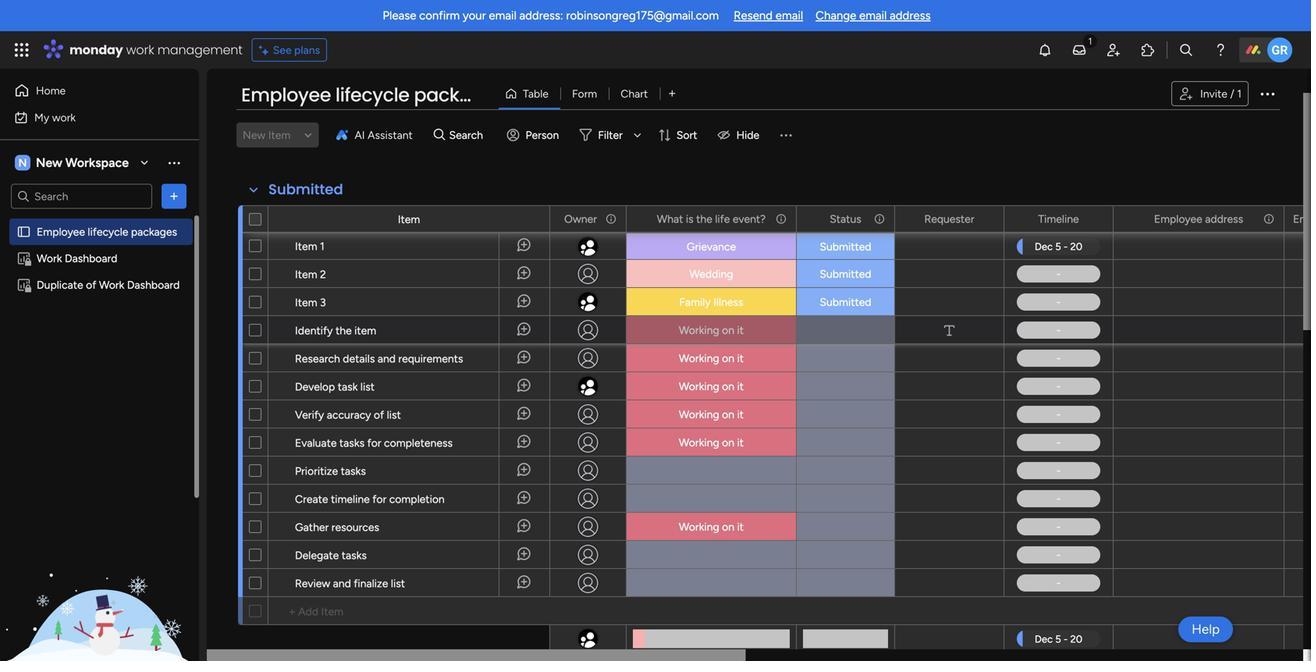 Task type: describe. For each thing, give the bounding box(es) containing it.
management
[[157, 41, 243, 59]]

new workspace
[[36, 155, 129, 170]]

1 employee address field from the top
[[1150, 210, 1248, 227]]

1 status from the top
[[830, 212, 862, 225]]

Search in workspace field
[[33, 187, 130, 205]]

menu image
[[778, 127, 794, 143]]

working on it for develop task list
[[679, 380, 744, 393]]

employee lifecycle packages inside list box
[[37, 225, 177, 238]]

completeness
[[384, 436, 453, 450]]

delegate
[[295, 549, 339, 562]]

list for finalize
[[391, 577, 405, 590]]

lifecycle inside list box
[[88, 225, 128, 238]]

Employee lifecycle packages field
[[237, 82, 505, 108]]

/
[[1230, 87, 1235, 100]]

list box containing employee lifecycle packages
[[0, 215, 199, 509]]

develop
[[295, 380, 335, 393]]

monday
[[69, 41, 123, 59]]

confirm
[[419, 9, 460, 23]]

form
[[572, 87, 597, 100]]

2 it from the top
[[737, 352, 744, 365]]

please
[[383, 9, 416, 23]]

event? for status
[[733, 212, 766, 225]]

on for gather resources
[[722, 520, 735, 534]]

2 employee address from the top
[[1154, 212, 1244, 226]]

workspace image
[[15, 154, 30, 171]]

home
[[36, 84, 66, 97]]

apps image
[[1140, 42, 1156, 58]]

item
[[355, 324, 376, 337]]

submitted field for owner
[[265, 180, 347, 200]]

invite members image
[[1106, 42, 1122, 58]]

1 horizontal spatial of
[[374, 408, 384, 422]]

lottie animation image
[[0, 503, 199, 661]]

it for gather resources
[[737, 520, 744, 534]]

column information image for status
[[873, 213, 886, 225]]

2 working on it from the top
[[679, 352, 744, 365]]

packages inside 'field'
[[414, 82, 505, 108]]

the for owner
[[696, 212, 713, 226]]

workspace selection element
[[15, 153, 131, 172]]

n
[[18, 156, 27, 169]]

1 vertical spatial work
[[99, 278, 124, 292]]

1 timeline from the top
[[1038, 212, 1079, 225]]

see plans
[[273, 43, 320, 57]]

column information image for employee address
[[1263, 213, 1275, 225]]

column information image for owner
[[605, 212, 617, 224]]

accuracy
[[327, 408, 371, 422]]

change
[[816, 9, 857, 23]]

owner for second owner field
[[564, 212, 597, 226]]

working for evaluate tasks for completeness
[[679, 436, 719, 449]]

0 horizontal spatial and
[[333, 577, 351, 590]]

add view image
[[669, 88, 675, 99]]

working on it for verify accuracy of list
[[679, 408, 744, 421]]

1 status field from the top
[[826, 210, 865, 227]]

change email address link
[[816, 9, 931, 23]]

greg robinson image
[[1268, 37, 1293, 62]]

0 vertical spatial dashboard
[[65, 252, 117, 265]]

evaluate
[[295, 436, 337, 450]]

item 3
[[295, 296, 326, 309]]

what is the life event? for status
[[657, 212, 766, 225]]

ai
[[355, 128, 365, 142]]

working for verify accuracy of list
[[679, 408, 719, 421]]

prioritize tasks
[[295, 464, 366, 478]]

help button
[[1179, 617, 1233, 642]]

duplicate
[[37, 278, 83, 292]]

1 timeline field from the top
[[1035, 210, 1083, 227]]

details
[[343, 352, 375, 365]]

on for evaluate tasks for completeness
[[722, 436, 735, 449]]

1 on from the top
[[722, 324, 735, 337]]

options image for what is the life event?
[[774, 206, 785, 232]]

2 status field from the top
[[826, 210, 865, 228]]

working on it for gather resources
[[679, 520, 744, 534]]

employee inside list box
[[37, 225, 85, 238]]

ai assistant
[[355, 128, 413, 142]]

filter
[[598, 128, 623, 142]]

tasks for prioritize
[[341, 464, 366, 478]]

what is the life event? field for status
[[653, 210, 770, 227]]

table button
[[499, 81, 560, 106]]

invite / 1
[[1200, 87, 1242, 100]]

is for owner
[[686, 212, 694, 226]]

form button
[[560, 81, 609, 106]]

email for resend email
[[776, 9, 803, 23]]

2 timeline field from the top
[[1035, 210, 1083, 228]]

it for evaluate tasks for completeness
[[737, 436, 744, 449]]

2 owner field from the top
[[560, 210, 601, 228]]

1 email from the left
[[489, 9, 517, 23]]

1 working on it from the top
[[679, 324, 744, 337]]

hide
[[737, 128, 760, 142]]

what is the life event? for owner
[[657, 212, 766, 226]]

person button
[[501, 123, 568, 148]]

workspace
[[65, 155, 129, 170]]

work dashboard
[[37, 252, 117, 265]]

ai logo image
[[336, 129, 348, 141]]

3
[[320, 296, 326, 309]]

your
[[463, 9, 486, 23]]

1 new team image from the top
[[576, 235, 600, 258]]

1 horizontal spatial options image
[[1258, 84, 1277, 103]]

assistant
[[368, 128, 413, 142]]

verify accuracy of list
[[295, 408, 401, 422]]

owner for second owner field from the bottom of the page
[[564, 212, 597, 225]]

item 2
[[295, 268, 326, 281]]

2
[[320, 268, 326, 281]]

invite / 1 button
[[1172, 81, 1249, 106]]

evaluate tasks for completeness
[[295, 436, 453, 450]]

1 vertical spatial dashboard
[[127, 278, 180, 292]]

finalize
[[354, 577, 388, 590]]

create timeline for completion
[[295, 493, 445, 506]]

see
[[273, 43, 292, 57]]

life for status
[[715, 212, 730, 225]]

1 it from the top
[[737, 324, 744, 337]]

2 on from the top
[[722, 352, 735, 365]]

research details and requirements
[[295, 352, 463, 365]]

grievance
[[687, 240, 736, 253]]

filter button
[[573, 123, 647, 148]]

2 requester field from the top
[[921, 210, 978, 228]]

chart button
[[609, 81, 660, 106]]

my work
[[34, 111, 76, 124]]

timeline
[[331, 493, 370, 506]]

sort button
[[652, 123, 707, 148]]

illness
[[714, 295, 744, 309]]

what for owner
[[657, 212, 683, 226]]

ai assistant button
[[330, 123, 419, 148]]

family
[[679, 295, 711, 309]]

wedding
[[690, 267, 733, 281]]

identify
[[295, 324, 333, 337]]

hide button
[[712, 123, 769, 148]]

please confirm your email address: robinsongreg175@gmail.com
[[383, 9, 719, 23]]

home button
[[9, 78, 168, 103]]

what is the life event? field for owner
[[653, 210, 770, 228]]

2 working from the top
[[679, 352, 719, 365]]

1 inside button
[[1237, 87, 1242, 100]]

+
[[289, 605, 296, 618]]

review
[[295, 577, 330, 590]]

notifications image
[[1037, 42, 1053, 58]]

invite
[[1200, 87, 1228, 100]]

requirements
[[398, 352, 463, 365]]



Task type: vqa. For each thing, say whether or not it's contained in the screenshot.
'Hide done items'
no



Task type: locate. For each thing, give the bounding box(es) containing it.
tasks for evaluate
[[339, 436, 365, 450]]

1 horizontal spatial and
[[378, 352, 396, 365]]

0 vertical spatial private dashboard image
[[16, 251, 31, 266]]

1 owner from the top
[[564, 212, 597, 225]]

1 vertical spatial new team image
[[576, 290, 600, 314]]

list up evaluate tasks for completeness
[[387, 408, 401, 422]]

1 vertical spatial of
[[374, 408, 384, 422]]

0 horizontal spatial packages
[[131, 225, 177, 238]]

2 new team image from the top
[[576, 290, 600, 314]]

1 requester from the top
[[925, 212, 975, 225]]

1 is from the top
[[686, 212, 694, 225]]

0 horizontal spatial work
[[37, 252, 62, 265]]

2 email from the left
[[776, 9, 803, 23]]

1 horizontal spatial dashboard
[[127, 278, 180, 292]]

3 on from the top
[[722, 380, 735, 393]]

requester for 2nd requester field
[[925, 212, 975, 226]]

2 event? from the top
[[733, 212, 766, 226]]

develop task list
[[295, 380, 375, 393]]

2 employee address field from the top
[[1150, 210, 1248, 228]]

resources
[[332, 521, 379, 534]]

Search field
[[445, 124, 492, 146]]

1
[[1237, 87, 1242, 100], [320, 240, 325, 253]]

email
[[489, 9, 517, 23], [776, 9, 803, 23], [859, 9, 887, 23]]

of inside list box
[[86, 278, 96, 292]]

owner
[[564, 212, 597, 225], [564, 212, 597, 226]]

2 vertical spatial new team image
[[576, 375, 600, 398]]

5 working from the top
[[679, 436, 719, 449]]

0 vertical spatial work
[[37, 252, 62, 265]]

What is the life event? field
[[653, 210, 770, 227], [653, 210, 770, 228]]

4 working on it from the top
[[679, 408, 744, 421]]

life for owner
[[715, 212, 730, 226]]

column information image for what is the life event?
[[775, 213, 788, 225]]

1 vertical spatial packages
[[131, 225, 177, 238]]

prioritize
[[295, 464, 338, 478]]

work down 'work dashboard'
[[99, 278, 124, 292]]

0 horizontal spatial of
[[86, 278, 96, 292]]

work for monday
[[126, 41, 154, 59]]

list right task
[[361, 380, 375, 393]]

options image
[[1258, 84, 1277, 103], [873, 206, 884, 232]]

sort
[[677, 128, 697, 142]]

for for timeline
[[373, 493, 387, 506]]

gather resources
[[295, 521, 379, 534]]

2 what from the top
[[657, 212, 683, 226]]

help image
[[1213, 42, 1229, 58]]

2 owner from the top
[[564, 212, 597, 226]]

0 vertical spatial list
[[361, 380, 375, 393]]

2 is from the top
[[686, 212, 694, 226]]

6 it from the top
[[737, 520, 744, 534]]

employee lifecycle packages up the 'ai assistant' button
[[241, 82, 505, 108]]

0 horizontal spatial dashboard
[[65, 252, 117, 265]]

email right your
[[489, 9, 517, 23]]

requester for second requester field from the bottom
[[925, 212, 975, 225]]

completion
[[389, 493, 445, 506]]

1 what is the life event? from the top
[[657, 212, 766, 225]]

Owner field
[[560, 210, 601, 227], [560, 210, 601, 228]]

1 owner field from the top
[[560, 210, 601, 227]]

on
[[722, 324, 735, 337], [722, 352, 735, 365], [722, 380, 735, 393], [722, 408, 735, 421], [722, 436, 735, 449], [722, 520, 735, 534]]

for for tasks
[[367, 436, 381, 450]]

private dashboard image down public board icon
[[16, 251, 31, 266]]

inbox image
[[1072, 42, 1087, 58]]

submitted
[[269, 178, 343, 198], [269, 180, 343, 199], [820, 240, 872, 253], [820, 267, 872, 281], [820, 295, 872, 309]]

address:
[[519, 9, 563, 23]]

tasks for delegate
[[342, 549, 367, 562]]

Submitted field
[[265, 178, 347, 198], [265, 180, 347, 200]]

column information image for owner
[[605, 213, 617, 225]]

1 horizontal spatial 1
[[1237, 87, 1242, 100]]

6 working on it from the top
[[679, 520, 744, 534]]

of up evaluate tasks for completeness
[[374, 408, 384, 422]]

employee address
[[1154, 212, 1244, 225], [1154, 212, 1244, 226]]

lifecycle up 'work dashboard'
[[88, 225, 128, 238]]

employee lifecycle packages
[[241, 82, 505, 108], [37, 225, 177, 238]]

2 what is the life event? from the top
[[657, 212, 766, 226]]

0 horizontal spatial lifecycle
[[88, 225, 128, 238]]

item 1
[[295, 240, 325, 253]]

2 requester from the top
[[925, 212, 975, 226]]

review and finalize list
[[295, 577, 405, 590]]

work right the monday
[[126, 41, 154, 59]]

my
[[34, 111, 49, 124]]

0 horizontal spatial options image
[[873, 206, 884, 232]]

employee
[[241, 82, 331, 108], [1154, 212, 1203, 225], [1154, 212, 1203, 226], [37, 225, 85, 238]]

packages
[[414, 82, 505, 108], [131, 225, 177, 238]]

lifecycle inside employee lifecycle packages 'field'
[[335, 82, 409, 108]]

private dashboard image for work dashboard
[[16, 251, 31, 266]]

0 vertical spatial work
[[126, 41, 154, 59]]

work
[[37, 252, 62, 265], [99, 278, 124, 292]]

monday work management
[[69, 41, 243, 59]]

0 vertical spatial lifecycle
[[335, 82, 409, 108]]

0 vertical spatial 1
[[1237, 87, 1242, 100]]

3 working from the top
[[679, 380, 719, 393]]

work for my
[[52, 111, 76, 124]]

1 requester field from the top
[[921, 210, 978, 227]]

1 vertical spatial employee lifecycle packages
[[37, 225, 177, 238]]

public board image
[[16, 224, 31, 239]]

employee lifecycle packages up 'work dashboard'
[[37, 225, 177, 238]]

item
[[398, 211, 420, 224], [398, 213, 420, 226], [295, 240, 317, 253], [295, 268, 317, 281], [295, 296, 317, 309], [321, 605, 343, 618]]

of
[[86, 278, 96, 292], [374, 408, 384, 422]]

tasks down resources
[[342, 549, 367, 562]]

workspace options image
[[166, 155, 182, 170]]

1 horizontal spatial packages
[[414, 82, 505, 108]]

what is the life event?
[[657, 212, 766, 225], [657, 212, 766, 226]]

working
[[679, 324, 719, 337], [679, 352, 719, 365], [679, 380, 719, 393], [679, 408, 719, 421], [679, 436, 719, 449], [679, 520, 719, 534]]

event? for owner
[[733, 212, 766, 226]]

2 status from the top
[[830, 212, 862, 226]]

1 vertical spatial private dashboard image
[[16, 277, 31, 292]]

working on it for evaluate tasks for completeness
[[679, 436, 744, 449]]

5 working on it from the top
[[679, 436, 744, 449]]

1 column information image from the left
[[605, 212, 617, 224]]

0 vertical spatial employee lifecycle packages
[[241, 82, 505, 108]]

what for status
[[657, 212, 683, 225]]

person
[[526, 128, 559, 142]]

is
[[686, 212, 694, 225], [686, 212, 694, 226]]

Employee address field
[[1150, 210, 1248, 227], [1150, 210, 1248, 228]]

on for develop task list
[[722, 380, 735, 393]]

0 vertical spatial tasks
[[339, 436, 365, 450]]

employee inside 'field'
[[241, 82, 331, 108]]

new team image
[[576, 235, 600, 258], [576, 290, 600, 314], [576, 375, 600, 398]]

for right timeline
[[373, 493, 387, 506]]

1 vertical spatial work
[[52, 111, 76, 124]]

resend email link
[[734, 9, 803, 23]]

0 horizontal spatial email
[[489, 9, 517, 23]]

options image
[[166, 189, 182, 204], [604, 206, 615, 232], [774, 206, 785, 232], [1262, 206, 1273, 232]]

verify
[[295, 408, 324, 422]]

1 employee address from the top
[[1154, 212, 1244, 225]]

1 image
[[1083, 32, 1097, 50]]

working for gather resources
[[679, 520, 719, 534]]

1 horizontal spatial column information image
[[873, 212, 886, 224]]

3 new team image from the top
[[576, 375, 600, 398]]

help
[[1192, 621, 1220, 637]]

duplicate of work dashboard
[[37, 278, 180, 292]]

2 vertical spatial list
[[391, 577, 405, 590]]

1 vertical spatial list
[[387, 408, 401, 422]]

lottie animation element
[[0, 503, 199, 661]]

Status field
[[826, 210, 865, 227], [826, 210, 865, 228]]

option
[[0, 218, 199, 221]]

0 horizontal spatial work
[[52, 111, 76, 124]]

table
[[523, 87, 549, 100]]

address
[[890, 9, 931, 23], [1205, 212, 1244, 225], [1205, 212, 1244, 226]]

4 on from the top
[[722, 408, 735, 421]]

status
[[830, 212, 862, 225], [830, 212, 862, 226]]

v2 search image
[[434, 126, 445, 144]]

private dashboard image for duplicate of work dashboard
[[16, 277, 31, 292]]

email right resend
[[776, 9, 803, 23]]

0 horizontal spatial 1
[[320, 240, 325, 253]]

is for status
[[686, 212, 694, 225]]

4 it from the top
[[737, 408, 744, 421]]

1 vertical spatial 1
[[320, 240, 325, 253]]

email for change email address
[[859, 9, 887, 23]]

column information image for status
[[873, 212, 886, 224]]

4 working from the top
[[679, 408, 719, 421]]

the for status
[[696, 212, 713, 225]]

0 horizontal spatial column information image
[[605, 212, 617, 224]]

2 timeline from the top
[[1038, 212, 1079, 226]]

private dashboard image left duplicate on the top left of the page
[[16, 277, 31, 292]]

+ add item
[[289, 605, 343, 618]]

plans
[[294, 43, 320, 57]]

2 horizontal spatial email
[[859, 9, 887, 23]]

what
[[657, 212, 683, 225], [657, 212, 683, 226]]

1 right the /
[[1237, 87, 1242, 100]]

tasks up timeline
[[341, 464, 366, 478]]

6 on from the top
[[722, 520, 735, 534]]

1 vertical spatial for
[[373, 493, 387, 506]]

it for develop task list
[[737, 380, 744, 393]]

work
[[126, 41, 154, 59], [52, 111, 76, 124]]

1 private dashboard image from the top
[[16, 251, 31, 266]]

1 submitted field from the top
[[265, 178, 347, 198]]

2 submitted field from the top
[[265, 180, 347, 200]]

options image for employee address
[[1262, 206, 1273, 232]]

1 life from the top
[[715, 212, 730, 225]]

work inside button
[[52, 111, 76, 124]]

list for of
[[387, 408, 401, 422]]

and left finalize
[[333, 577, 351, 590]]

packages up duplicate of work dashboard
[[131, 225, 177, 238]]

and right details
[[378, 352, 396, 365]]

column information image
[[605, 212, 617, 224], [873, 212, 886, 224], [1263, 212, 1275, 224]]

0 horizontal spatial employee lifecycle packages
[[37, 225, 177, 238]]

new
[[36, 155, 62, 170]]

2 column information image from the left
[[873, 212, 886, 224]]

1 what from the top
[[657, 212, 683, 225]]

select product image
[[14, 42, 30, 58]]

see plans button
[[252, 38, 327, 62]]

resend
[[734, 9, 773, 23]]

3 column information image from the left
[[1263, 212, 1275, 224]]

list right finalize
[[391, 577, 405, 590]]

0 vertical spatial options image
[[1258, 84, 1277, 103]]

resend email
[[734, 9, 803, 23]]

work right my at the top left of page
[[52, 111, 76, 124]]

0 vertical spatial of
[[86, 278, 96, 292]]

column information image for employee address
[[1263, 212, 1275, 224]]

1 horizontal spatial lifecycle
[[335, 82, 409, 108]]

1 vertical spatial options image
[[873, 206, 884, 232]]

1 vertical spatial lifecycle
[[88, 225, 128, 238]]

task
[[338, 380, 358, 393]]

email right change
[[859, 9, 887, 23]]

2 what is the life event? field from the top
[[653, 210, 770, 228]]

and
[[378, 352, 396, 365], [333, 577, 351, 590]]

change email address
[[816, 9, 931, 23]]

5 on from the top
[[722, 436, 735, 449]]

event?
[[733, 212, 766, 225], [733, 212, 766, 226]]

1 horizontal spatial work
[[126, 41, 154, 59]]

1 working from the top
[[679, 324, 719, 337]]

add
[[298, 605, 318, 618]]

None field
[[1289, 210, 1311, 227], [1289, 210, 1311, 228], [1289, 210, 1311, 227], [1289, 210, 1311, 228]]

it for verify accuracy of list
[[737, 408, 744, 421]]

options image for owner
[[604, 206, 615, 232]]

identify the item
[[295, 324, 376, 337]]

packages up search field
[[414, 82, 505, 108]]

1 up 2
[[320, 240, 325, 253]]

it
[[737, 324, 744, 337], [737, 352, 744, 365], [737, 380, 744, 393], [737, 408, 744, 421], [737, 436, 744, 449], [737, 520, 744, 534]]

lifecycle up the 'ai assistant' button
[[335, 82, 409, 108]]

dashboard
[[65, 252, 117, 265], [127, 278, 180, 292]]

list
[[361, 380, 375, 393], [387, 408, 401, 422], [391, 577, 405, 590]]

on for verify accuracy of list
[[722, 408, 735, 421]]

3 it from the top
[[737, 380, 744, 393]]

my work button
[[9, 105, 168, 130]]

Requester field
[[921, 210, 978, 227], [921, 210, 978, 228]]

0 vertical spatial and
[[378, 352, 396, 365]]

1 horizontal spatial email
[[776, 9, 803, 23]]

arrow down image
[[628, 126, 647, 144]]

work up duplicate on the top left of the page
[[37, 252, 62, 265]]

employee lifecycle packages inside 'field'
[[241, 82, 505, 108]]

2 life from the top
[[715, 212, 730, 226]]

search everything image
[[1179, 42, 1194, 58]]

tasks down accuracy
[[339, 436, 365, 450]]

of down 'work dashboard'
[[86, 278, 96, 292]]

research
[[295, 352, 340, 365]]

submitted field for status
[[265, 178, 347, 198]]

2 vertical spatial tasks
[[342, 549, 367, 562]]

private dashboard image
[[16, 251, 31, 266], [16, 277, 31, 292]]

0 vertical spatial new team image
[[576, 235, 600, 258]]

working on it
[[679, 324, 744, 337], [679, 352, 744, 365], [679, 380, 744, 393], [679, 408, 744, 421], [679, 436, 744, 449], [679, 520, 744, 534]]

timeline
[[1038, 212, 1079, 225], [1038, 212, 1079, 226]]

0 vertical spatial for
[[367, 436, 381, 450]]

delegate tasks
[[295, 549, 367, 562]]

for
[[367, 436, 381, 450], [373, 493, 387, 506]]

tasks
[[339, 436, 365, 450], [341, 464, 366, 478], [342, 549, 367, 562]]

1 event? from the top
[[733, 212, 766, 225]]

1 vertical spatial and
[[333, 577, 351, 590]]

1 horizontal spatial work
[[99, 278, 124, 292]]

3 email from the left
[[859, 9, 887, 23]]

Timeline field
[[1035, 210, 1083, 227], [1035, 210, 1083, 228]]

2 horizontal spatial column information image
[[1263, 212, 1275, 224]]

for down accuracy
[[367, 436, 381, 450]]

column information image
[[775, 212, 788, 224], [605, 213, 617, 225], [775, 213, 788, 225], [873, 213, 886, 225], [1263, 213, 1275, 225]]

1 what is the life event? field from the top
[[653, 210, 770, 227]]

5 it from the top
[[737, 436, 744, 449]]

requester
[[925, 212, 975, 225], [925, 212, 975, 226]]

0 vertical spatial packages
[[414, 82, 505, 108]]

6 working from the top
[[679, 520, 719, 534]]

2 private dashboard image from the top
[[16, 277, 31, 292]]

gather
[[295, 521, 329, 534]]

robinsongreg175@gmail.com
[[566, 9, 719, 23]]

the
[[696, 212, 713, 225], [696, 212, 713, 226], [336, 324, 352, 337]]

working for develop task list
[[679, 380, 719, 393]]

1 vertical spatial tasks
[[341, 464, 366, 478]]

family illness
[[679, 295, 744, 309]]

chart
[[621, 87, 648, 100]]

list box
[[0, 215, 199, 509]]

create
[[295, 493, 328, 506]]

3 working on it from the top
[[679, 380, 744, 393]]

1 horizontal spatial employee lifecycle packages
[[241, 82, 505, 108]]

packages inside list box
[[131, 225, 177, 238]]



